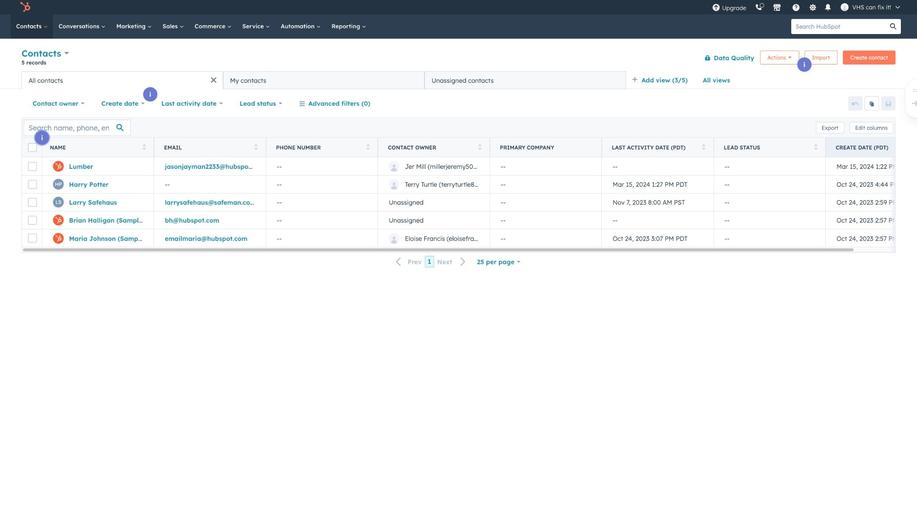 Task type: vqa. For each thing, say whether or not it's contained in the screenshot.
banner
yes



Task type: describe. For each thing, give the bounding box(es) containing it.
press to sort. image for third press to sort. element from the left
[[367, 144, 370, 150]]

6 press to sort. element from the left
[[815, 144, 818, 151]]

5 press to sort. element from the left
[[703, 144, 706, 151]]

4 press to sort. element from the left
[[479, 144, 482, 151]]

marketplaces image
[[774, 4, 782, 12]]

2 press to sort. element from the left
[[255, 144, 258, 151]]

Search name, phone, email addresses, or company search field
[[24, 120, 131, 136]]

press to sort. image for third press to sort. element from the right
[[479, 144, 482, 150]]

1 press to sort. image from the left
[[143, 144, 146, 150]]

pagination navigation
[[391, 256, 472, 268]]



Task type: locate. For each thing, give the bounding box(es) containing it.
2 press to sort. image from the left
[[255, 144, 258, 150]]

press to sort. image
[[367, 144, 370, 150], [479, 144, 482, 150]]

press to sort. element
[[143, 144, 146, 151], [255, 144, 258, 151], [367, 144, 370, 151], [479, 144, 482, 151], [703, 144, 706, 151], [815, 144, 818, 151]]

1 press to sort. element from the left
[[143, 144, 146, 151]]

1 press to sort. image from the left
[[367, 144, 370, 150]]

3 press to sort. image from the left
[[703, 144, 706, 150]]

4 press to sort. image from the left
[[815, 144, 818, 150]]

menu
[[708, 0, 907, 14]]

press to sort. image
[[143, 144, 146, 150], [255, 144, 258, 150], [703, 144, 706, 150], [815, 144, 818, 150]]

Search HubSpot search field
[[792, 19, 886, 34]]

1 horizontal spatial press to sort. image
[[479, 144, 482, 150]]

column header
[[490, 138, 603, 157]]

0 horizontal spatial press to sort. image
[[367, 144, 370, 150]]

2 press to sort. image from the left
[[479, 144, 482, 150]]

jacob simon image
[[841, 3, 850, 11]]

banner
[[22, 46, 896, 71]]

3 press to sort. element from the left
[[367, 144, 370, 151]]



